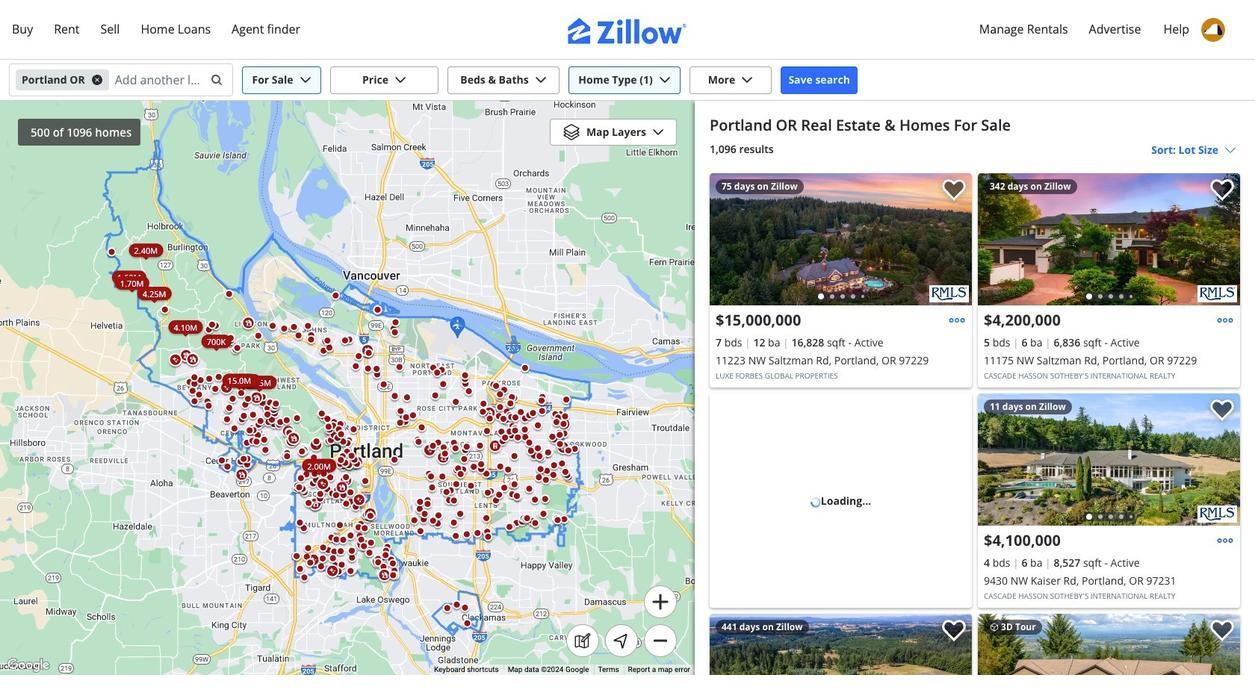 Task type: locate. For each thing, give the bounding box(es) containing it.
property images, use arrow keys to navigate, image 1 of 47 group
[[979, 173, 1241, 309]]

map-zoom-control-buttons group
[[644, 586, 677, 658]]

main content
[[695, 101, 1256, 676]]

google image
[[4, 656, 53, 676]]

property images, use arrow keys to navigate, image 1 of 46 group
[[710, 173, 973, 309]]

map region
[[0, 101, 695, 676]]

your profile default icon image
[[1202, 18, 1226, 42]]

11223 nw saltzman rd, portland, or 97229 image
[[710, 173, 973, 306], [930, 286, 970, 303]]

11175 nw saltzman rd, portland, or 97229 image
[[979, 173, 1241, 306], [1198, 286, 1238, 303]]

9430 nw kaiser rd, portland, or 97231 image
[[979, 394, 1241, 526], [1198, 506, 1238, 523]]

zillow logo image
[[568, 18, 688, 44]]



Task type: describe. For each thing, give the bounding box(es) containing it.
filters element
[[0, 60, 1256, 101]]

remove tag image
[[91, 74, 103, 86]]

clear field image
[[209, 74, 221, 86]]

location outline image
[[613, 632, 631, 650]]

Add another location text field
[[115, 68, 201, 92]]

property images, use arrow keys to navigate, image 1 of 48 group
[[979, 394, 1241, 530]]

main navigation
[[0, 0, 1256, 60]]



Task type: vqa. For each thing, say whether or not it's contained in the screenshot.
Your profile default icon
yes



